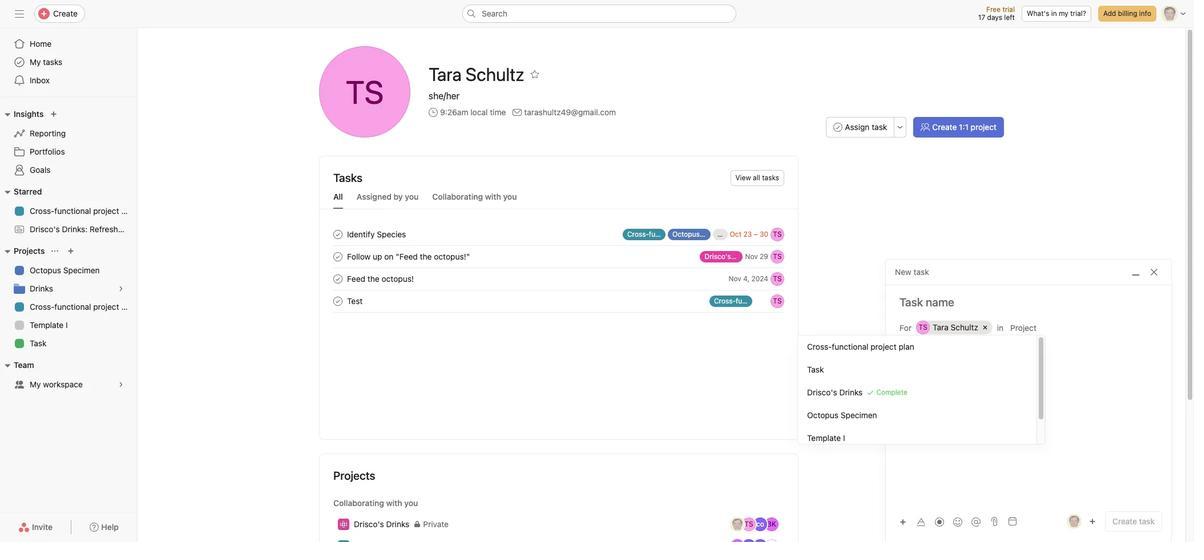 Task type: describe. For each thing, give the bounding box(es) containing it.
follow
[[347, 252, 371, 262]]

invite button
[[11, 517, 60, 538]]

help button
[[82, 517, 126, 538]]

with
[[485, 192, 501, 202]]

1 ts button from the top
[[771, 228, 785, 241]]

see details, drinks image
[[118, 286, 125, 292]]

free
[[987, 5, 1001, 14]]

30
[[760, 230, 769, 239]]

create for create
[[53, 9, 78, 18]]

hide sidebar image
[[15, 9, 24, 18]]

tara schultz
[[429, 63, 525, 85]]

completed image for identify species
[[331, 228, 345, 241]]

template
[[30, 320, 64, 330]]

time
[[490, 107, 506, 117]]

completed image for feed
[[331, 272, 345, 286]]

1 vertical spatial drisco's drinks
[[354, 520, 410, 529]]

cross-functional project plan for 2nd cross-functional project plan link from the bottom
[[30, 206, 137, 216]]

create button
[[34, 5, 85, 23]]

my for my tasks
[[30, 57, 41, 67]]

task for create task
[[1140, 517, 1155, 527]]

assigned
[[357, 192, 392, 202]]

view
[[736, 174, 751, 182]]

0 vertical spatial drinks
[[733, 252, 754, 261]]

portfolios
[[30, 147, 65, 156]]

recommendation
[[139, 224, 203, 234]]

project for 2nd cross-functional project plan link from the bottom
[[93, 206, 119, 216]]

…
[[718, 230, 723, 238]]

drinks link
[[7, 280, 130, 298]]

3 ts button from the top
[[771, 272, 785, 286]]

feed the octopus!
[[347, 274, 414, 284]]

identify species
[[347, 230, 406, 239]]

octopus!"
[[434, 252, 470, 262]]

tasks inside button
[[763, 174, 780, 182]]

tasks tabs tab list
[[320, 191, 798, 210]]

assign
[[846, 122, 870, 132]]

left
[[1005, 13, 1015, 22]]

drisco's drinks: refreshment recommendation
[[30, 224, 203, 234]]

cross-functional project plan for 1st cross-functional project plan link from the bottom
[[30, 302, 137, 312]]

add billing info
[[1104, 9, 1152, 18]]

tara
[[933, 323, 949, 332]]

assign task
[[846, 122, 888, 132]]

workspace
[[43, 380, 83, 390]]

private
[[423, 520, 449, 529]]

0 horizontal spatial ja
[[734, 520, 742, 529]]

collaborating for collaborating with you
[[433, 192, 483, 202]]

inbox
[[30, 75, 50, 85]]

attach a file or paste an image image
[[990, 517, 1000, 527]]

reporting link
[[7, 125, 130, 143]]

3 completed checkbox from the top
[[331, 294, 345, 308]]

dialog containing new task
[[886, 260, 1172, 543]]

you for assigned by you
[[405, 192, 419, 202]]

help
[[101, 523, 119, 532]]

at mention image
[[972, 518, 981, 527]]

see details, my workspace image
[[118, 382, 125, 388]]

functional inside starred element
[[54, 206, 91, 216]]

days
[[988, 13, 1003, 22]]

specimen inside projects element
[[63, 266, 100, 275]]

insights button
[[0, 107, 44, 121]]

starred
[[14, 187, 42, 196]]

0 vertical spatial octopus
[[673, 230, 700, 238]]

home
[[30, 39, 52, 49]]

template i
[[30, 320, 68, 330]]

for
[[900, 323, 912, 333]]

record a video image
[[936, 518, 945, 527]]

my workspace link
[[7, 376, 130, 394]]

teams element
[[0, 355, 137, 396]]

add or remove collaborators from this task image
[[1090, 519, 1097, 525]]

what's in my trial?
[[1027, 9, 1087, 18]]

nov 4, 2024
[[729, 275, 769, 283]]

insights
[[14, 109, 44, 119]]

create 1:1 project button
[[914, 117, 1005, 138]]

drisco's inside drisco's drinks: refreshment recommendation link
[[30, 224, 60, 234]]

my workspace
[[30, 380, 83, 390]]

template i link
[[7, 316, 130, 335]]

what's
[[1027, 9, 1050, 18]]

my tasks link
[[7, 53, 130, 71]]

in inside button
[[1052, 9, 1058, 18]]

4 ts button from the top
[[771, 294, 785, 308]]

feed
[[347, 274, 366, 284]]

global element
[[0, 28, 137, 97]]

0 vertical spatial octopus specimen link
[[668, 229, 734, 240]]

1 horizontal spatial specimen
[[702, 230, 734, 238]]

new image
[[50, 111, 57, 118]]

she/her
[[429, 91, 460, 101]]

select due date image
[[1009, 517, 1018, 527]]

up
[[373, 252, 382, 262]]

2 horizontal spatial drisco's
[[705, 252, 731, 261]]

show options, current sort, top image
[[52, 248, 58, 255]]

ja button
[[1067, 514, 1083, 530]]

team button
[[0, 359, 34, 372]]

Task name text field
[[886, 295, 1172, 311]]

projects element
[[0, 241, 137, 355]]

you for collaborating with you
[[503, 192, 517, 202]]

my tasks
[[30, 57, 62, 67]]

starred element
[[0, 182, 203, 241]]

–
[[754, 230, 758, 239]]

my for my workspace
[[30, 380, 41, 390]]

what's in my trial? button
[[1022, 6, 1092, 22]]

completed checkbox for follow
[[331, 250, 345, 264]]

octopus specimen inside projects element
[[30, 266, 100, 275]]

portfolios link
[[7, 143, 130, 161]]

nov 29 button
[[746, 252, 769, 261]]

close image
[[1150, 268, 1159, 277]]

collaborating with you
[[334, 499, 418, 508]]



Task type: vqa. For each thing, say whether or not it's contained in the screenshot.
3rd Mark complete option from the bottom of the page Mark complete icon
no



Task type: locate. For each thing, give the bounding box(es) containing it.
1 vertical spatial tasks
[[763, 174, 780, 182]]

octopus specimen link
[[668, 229, 734, 240], [7, 262, 130, 280]]

0 horizontal spatial specimen
[[63, 266, 100, 275]]

0 horizontal spatial in
[[998, 323, 1004, 333]]

1 vertical spatial the
[[368, 274, 380, 284]]

schultz
[[951, 323, 979, 332]]

create 1:1 project
[[933, 122, 997, 132]]

1 horizontal spatial the
[[420, 252, 432, 262]]

0 horizontal spatial projects
[[14, 246, 45, 256]]

create inside button
[[933, 122, 957, 132]]

1 horizontal spatial create
[[933, 122, 957, 132]]

nov 4, 2024 button
[[729, 275, 769, 283]]

2 vertical spatial drisco's
[[354, 520, 384, 529]]

17
[[979, 13, 986, 22]]

cross-functional project plan link
[[7, 202, 137, 220], [7, 298, 137, 316]]

0 horizontal spatial drisco's drinks
[[354, 520, 410, 529]]

1 vertical spatial task
[[1140, 517, 1155, 527]]

drisco's drinks: refreshment recommendation link
[[7, 220, 203, 239]]

completed checkbox left feed
[[331, 272, 345, 286]]

0 vertical spatial completed image
[[331, 250, 345, 264]]

cross- down starred
[[30, 206, 54, 216]]

0 vertical spatial plan
[[121, 206, 137, 216]]

tasks right all
[[763, 174, 780, 182]]

0 horizontal spatial octopus
[[30, 266, 61, 275]]

1 completed image from the top
[[331, 250, 345, 264]]

1 vertical spatial octopus
[[30, 266, 61, 275]]

refreshment
[[90, 224, 137, 234]]

2 completed checkbox from the top
[[331, 272, 345, 286]]

toolbar
[[896, 514, 987, 530]]

0 vertical spatial projects
[[14, 246, 45, 256]]

2 vertical spatial completed checkbox
[[331, 294, 345, 308]]

0 vertical spatial cross-functional project plan
[[30, 206, 137, 216]]

trial?
[[1071, 9, 1087, 18]]

drinks inside "link"
[[30, 284, 53, 294]]

0 vertical spatial drisco's drinks
[[705, 252, 754, 261]]

0 horizontal spatial create
[[53, 9, 78, 18]]

Completed checkbox
[[331, 228, 345, 241]]

completed checkbox for feed
[[331, 272, 345, 286]]

more options image
[[898, 124, 904, 131]]

0 vertical spatial the
[[420, 252, 432, 262]]

1:1
[[960, 122, 969, 132]]

bk
[[768, 520, 777, 529]]

0 vertical spatial functional
[[54, 206, 91, 216]]

octopus specimen
[[673, 230, 734, 238], [30, 266, 100, 275]]

cross- inside projects element
[[30, 302, 54, 312]]

1 functional from the top
[[54, 206, 91, 216]]

task for assign task
[[872, 122, 888, 132]]

project inside starred element
[[93, 206, 119, 216]]

local
[[471, 107, 488, 117]]

task inside create task 'button'
[[1140, 517, 1155, 527]]

9:26am
[[440, 107, 469, 117]]

plan for 2nd cross-functional project plan link from the bottom
[[121, 206, 137, 216]]

task right add or remove collaborators from this task image
[[1140, 517, 1155, 527]]

project up drisco's drinks: refreshment recommendation link
[[93, 206, 119, 216]]

you right by
[[405, 192, 419, 202]]

1 vertical spatial nov
[[729, 275, 742, 283]]

0 vertical spatial create
[[53, 9, 78, 18]]

0 horizontal spatial the
[[368, 274, 380, 284]]

0 vertical spatial in
[[1052, 9, 1058, 18]]

0 vertical spatial octopus specimen
[[673, 230, 734, 238]]

2 cross-functional project plan from the top
[[30, 302, 137, 312]]

0 horizontal spatial task
[[872, 122, 888, 132]]

1 vertical spatial plan
[[121, 302, 137, 312]]

projects inside dropdown button
[[14, 246, 45, 256]]

globe image
[[340, 521, 347, 528]]

test
[[347, 296, 363, 306]]

2 ts button from the top
[[771, 250, 785, 264]]

project down see details, drinks image
[[93, 302, 119, 312]]

nov
[[746, 252, 758, 261], [729, 275, 742, 283]]

1 vertical spatial drisco's
[[705, 252, 731, 261]]

create right add or remove collaborators from this task image
[[1113, 517, 1138, 527]]

insert an object image
[[900, 519, 907, 526]]

29
[[760, 252, 769, 261]]

insights element
[[0, 104, 137, 182]]

add billing info button
[[1099, 6, 1157, 22]]

oct 23 – 30
[[730, 230, 769, 239]]

cross-functional project plan down "drinks" "link"
[[30, 302, 137, 312]]

1 vertical spatial projects
[[334, 469, 376, 483]]

1 plan from the top
[[121, 206, 137, 216]]

the
[[420, 252, 432, 262], [368, 274, 380, 284]]

2 vertical spatial create
[[1113, 517, 1138, 527]]

tarashultz49@gmail.com link
[[525, 106, 616, 119]]

plan inside starred element
[[121, 206, 137, 216]]

drisco's down collaborating with you
[[354, 520, 384, 529]]

all
[[334, 192, 343, 202]]

completed image for follow
[[331, 250, 345, 264]]

0 vertical spatial my
[[30, 57, 41, 67]]

0 vertical spatial cross-functional project plan link
[[7, 202, 137, 220]]

create task
[[1113, 517, 1155, 527]]

ts button
[[771, 228, 785, 241], [771, 250, 785, 264], [771, 272, 785, 286], [771, 294, 785, 308]]

view all tasks
[[736, 174, 780, 182]]

2 plan from the top
[[121, 302, 137, 312]]

1 you from the left
[[405, 192, 419, 202]]

octopus specimen up "drinks" "link"
[[30, 266, 100, 275]]

1 horizontal spatial octopus specimen
[[673, 230, 734, 238]]

1 horizontal spatial drisco's
[[354, 520, 384, 529]]

cross-functional project plan
[[30, 206, 137, 216], [30, 302, 137, 312]]

0 vertical spatial nov
[[746, 252, 758, 261]]

drisco's drinks
[[705, 252, 754, 261], [354, 520, 410, 529]]

tasks
[[334, 171, 363, 184]]

plan for 1st cross-functional project plan link from the bottom
[[121, 302, 137, 312]]

1 vertical spatial cross-functional project plan link
[[7, 298, 137, 316]]

emoji image
[[954, 518, 963, 527]]

1 vertical spatial in
[[998, 323, 1004, 333]]

1 horizontal spatial you
[[503, 192, 517, 202]]

cross-functional project plan link up i
[[7, 298, 137, 316]]

cross-functional project plan inside projects element
[[30, 302, 137, 312]]

completed image left test in the bottom of the page
[[331, 294, 345, 308]]

4,
[[744, 275, 750, 283]]

trial
[[1003, 5, 1015, 14]]

nov 29
[[746, 252, 769, 261]]

ja
[[1071, 517, 1079, 526], [734, 520, 742, 529]]

functional inside projects element
[[54, 302, 91, 312]]

drinks
[[733, 252, 754, 261], [30, 284, 53, 294], [386, 520, 410, 529]]

projects button
[[0, 244, 45, 258]]

0 vertical spatial tasks
[[43, 57, 62, 67]]

0 horizontal spatial drisco's
[[30, 224, 60, 234]]

create left 1:1 on the top right of the page
[[933, 122, 957, 132]]

octopus specimen up the drisco's drinks link
[[673, 230, 734, 238]]

1 horizontal spatial nov
[[746, 252, 758, 261]]

create task button
[[1106, 512, 1163, 532]]

drisco's drinks link
[[701, 251, 754, 262]]

completed image
[[331, 250, 345, 264], [331, 272, 345, 286]]

cross- inside starred element
[[30, 206, 54, 216]]

all
[[753, 174, 761, 182]]

1 completed checkbox from the top
[[331, 250, 345, 264]]

2 horizontal spatial create
[[1113, 517, 1138, 527]]

projects left show options, current sort, top image
[[14, 246, 45, 256]]

1 horizontal spatial drinks
[[386, 520, 410, 529]]

1 vertical spatial create
[[933, 122, 957, 132]]

1 horizontal spatial in
[[1052, 9, 1058, 18]]

in left project text box
[[998, 323, 1004, 333]]

free trial 17 days left
[[979, 5, 1015, 22]]

"feed
[[396, 252, 418, 262]]

plan down see details, drinks image
[[121, 302, 137, 312]]

1 vertical spatial octopus specimen
[[30, 266, 100, 275]]

0 horizontal spatial nov
[[729, 275, 742, 283]]

2 vertical spatial project
[[93, 302, 119, 312]]

assign task button
[[827, 117, 895, 138]]

create inside 'button'
[[1113, 517, 1138, 527]]

create up home "link"
[[53, 9, 78, 18]]

formatting image
[[917, 518, 926, 527]]

0 vertical spatial completed image
[[331, 228, 345, 241]]

goals
[[30, 165, 51, 175]]

project inside create 1:1 project button
[[971, 122, 997, 132]]

identify
[[347, 230, 375, 239]]

task left more options icon on the top of page
[[872, 122, 888, 132]]

tasks down home
[[43, 57, 62, 67]]

1 horizontal spatial projects
[[334, 469, 376, 483]]

2 completed image from the top
[[331, 272, 345, 286]]

add to starred image
[[530, 70, 540, 79]]

drinks up the template
[[30, 284, 53, 294]]

drisco's down …
[[705, 252, 731, 261]]

cross- up the template
[[30, 302, 54, 312]]

on
[[385, 252, 394, 262]]

add
[[1104, 9, 1117, 18]]

2 vertical spatial drinks
[[386, 520, 410, 529]]

1 vertical spatial completed checkbox
[[331, 272, 345, 286]]

2 cross-functional project plan link from the top
[[7, 298, 137, 316]]

1 vertical spatial cross-functional project plan
[[30, 302, 137, 312]]

1 horizontal spatial collaborating
[[433, 192, 483, 202]]

tarashultz49@gmail.com
[[525, 107, 616, 117]]

1 vertical spatial project
[[93, 206, 119, 216]]

ja left add or remove collaborators from this task image
[[1071, 517, 1079, 526]]

0 horizontal spatial tasks
[[43, 57, 62, 67]]

1 completed image from the top
[[331, 228, 345, 241]]

nov for nov 29
[[746, 252, 758, 261]]

completed checkbox left follow
[[331, 250, 345, 264]]

ja left co
[[734, 520, 742, 529]]

my
[[1060, 9, 1069, 18]]

0 horizontal spatial octopus specimen
[[30, 266, 100, 275]]

1 cross-functional project plan link from the top
[[7, 202, 137, 220]]

species
[[377, 230, 406, 239]]

collaborating for collaborating with you
[[334, 499, 384, 508]]

ts
[[346, 73, 384, 111], [774, 230, 782, 238], [774, 252, 782, 261], [774, 274, 782, 283], [774, 297, 782, 305], [919, 323, 928, 332], [745, 520, 754, 529]]

nov for nov 4, 2024
[[729, 275, 742, 283]]

drisco's drinks down oct
[[705, 252, 754, 261]]

collaborating left with
[[433, 192, 483, 202]]

2 cross- from the top
[[30, 302, 54, 312]]

2024
[[752, 275, 769, 283]]

cross-functional project plan inside starred element
[[30, 206, 137, 216]]

0 vertical spatial cross-
[[30, 206, 54, 216]]

search button
[[463, 5, 737, 23]]

cross-functional project plan up the drinks:
[[30, 206, 137, 216]]

task
[[872, 122, 888, 132], [1140, 517, 1155, 527]]

1 vertical spatial collaborating
[[334, 499, 384, 508]]

2 my from the top
[[30, 380, 41, 390]]

co
[[757, 520, 765, 529]]

1 horizontal spatial ja
[[1071, 517, 1079, 526]]

task
[[30, 339, 47, 348]]

Completed checkbox
[[331, 250, 345, 264], [331, 272, 345, 286], [331, 294, 345, 308]]

completed image
[[331, 228, 345, 241], [331, 294, 345, 308]]

0 vertical spatial drisco's
[[30, 224, 60, 234]]

1 my from the top
[[30, 57, 41, 67]]

octopus inside projects element
[[30, 266, 61, 275]]

drinks left 29
[[733, 252, 754, 261]]

drisco's up show options, current sort, top image
[[30, 224, 60, 234]]

completed image left identify
[[331, 228, 345, 241]]

23
[[744, 230, 752, 239]]

1 horizontal spatial drisco's drinks
[[705, 252, 754, 261]]

0 vertical spatial collaborating
[[433, 192, 483, 202]]

reporting
[[30, 129, 66, 138]]

0 horizontal spatial you
[[405, 192, 419, 202]]

task inside assign task button
[[872, 122, 888, 132]]

completed image left follow
[[331, 250, 345, 264]]

search list box
[[463, 5, 737, 23]]

drisco's drinks down collaborating with you
[[354, 520, 410, 529]]

project right 1:1 on the top right of the page
[[971, 122, 997, 132]]

collaborating inside "tasks tabs" tab list
[[433, 192, 483, 202]]

1 horizontal spatial octopus specimen link
[[668, 229, 734, 240]]

2 you from the left
[[503, 192, 517, 202]]

0 horizontal spatial drinks
[[30, 284, 53, 294]]

9:26am local time
[[440, 107, 506, 117]]

drinks:
[[62, 224, 88, 234]]

functional down "drinks" "link"
[[54, 302, 91, 312]]

assigned by you
[[357, 192, 419, 202]]

create inside popup button
[[53, 9, 78, 18]]

1 vertical spatial octopus specimen link
[[7, 262, 130, 280]]

new project or portfolio image
[[68, 248, 74, 255]]

tara schultz
[[933, 323, 979, 332]]

you right with
[[503, 192, 517, 202]]

0 vertical spatial completed checkbox
[[331, 250, 345, 264]]

starred button
[[0, 185, 42, 199]]

dialog
[[886, 260, 1172, 543]]

nov left 29
[[746, 252, 758, 261]]

1 vertical spatial drinks
[[30, 284, 53, 294]]

1 vertical spatial completed image
[[331, 294, 345, 308]]

in left my
[[1052, 9, 1058, 18]]

follow up on "feed the octopus!"
[[347, 252, 470, 262]]

project inside projects element
[[93, 302, 119, 312]]

octopus!
[[382, 274, 414, 284]]

projects up collaborating with you
[[334, 469, 376, 483]]

tasks inside global element
[[43, 57, 62, 67]]

octopus specimen link up the drisco's drinks link
[[668, 229, 734, 240]]

0 vertical spatial specimen
[[702, 230, 734, 238]]

Project text field
[[1011, 321, 1046, 335]]

0 vertical spatial task
[[872, 122, 888, 132]]

drinks down with you
[[386, 520, 410, 529]]

0 horizontal spatial octopus specimen link
[[7, 262, 130, 280]]

project for 1st cross-functional project plan link from the bottom
[[93, 302, 119, 312]]

1 horizontal spatial task
[[1140, 517, 1155, 527]]

the right feed
[[368, 274, 380, 284]]

my inside teams element
[[30, 380, 41, 390]]

2 functional from the top
[[54, 302, 91, 312]]

specimen down new project or portfolio image in the left top of the page
[[63, 266, 100, 275]]

1 vertical spatial specimen
[[63, 266, 100, 275]]

1 vertical spatial completed image
[[331, 272, 345, 286]]

my down team
[[30, 380, 41, 390]]

collaborating
[[433, 192, 483, 202], [334, 499, 384, 508]]

1 horizontal spatial tasks
[[763, 174, 780, 182]]

team
[[14, 360, 34, 370]]

my up inbox
[[30, 57, 41, 67]]

info
[[1140, 9, 1152, 18]]

0 vertical spatial project
[[971, 122, 997, 132]]

new task
[[896, 267, 930, 277]]

2 completed image from the top
[[331, 294, 345, 308]]

1 vertical spatial functional
[[54, 302, 91, 312]]

completed checkbox left test in the bottom of the page
[[331, 294, 345, 308]]

the right the "feed
[[420, 252, 432, 262]]

completed image for test
[[331, 294, 345, 308]]

octopus specimen link down new project or portfolio image in the left top of the page
[[7, 262, 130, 280]]

my inside global element
[[30, 57, 41, 67]]

functional up the drinks:
[[54, 206, 91, 216]]

1 vertical spatial my
[[30, 380, 41, 390]]

1 cross-functional project plan from the top
[[30, 206, 137, 216]]

plan up "drisco's drinks: refreshment recommendation"
[[121, 206, 137, 216]]

nov left 4,
[[729, 275, 742, 283]]

specimen up the drisco's drinks link
[[702, 230, 734, 238]]

cross-functional project plan link up the drinks:
[[7, 202, 137, 220]]

1 horizontal spatial octopus
[[673, 230, 700, 238]]

octopus down show options, current sort, top image
[[30, 266, 61, 275]]

minimize image
[[1132, 268, 1141, 277]]

octopus left …
[[673, 230, 700, 238]]

collaborating up 'globe' image
[[334, 499, 384, 508]]

invite
[[32, 523, 53, 532]]

create
[[53, 9, 78, 18], [933, 122, 957, 132], [1113, 517, 1138, 527]]

create for create 1:1 project
[[933, 122, 957, 132]]

completed image left feed
[[331, 272, 345, 286]]

task link
[[7, 335, 130, 353]]

ja inside button
[[1071, 517, 1079, 526]]

by
[[394, 192, 403, 202]]

plan inside projects element
[[121, 302, 137, 312]]

0 horizontal spatial collaborating
[[334, 499, 384, 508]]

search
[[482, 9, 508, 18]]

inbox link
[[7, 71, 130, 90]]

1 vertical spatial cross-
[[30, 302, 54, 312]]

2 horizontal spatial drinks
[[733, 252, 754, 261]]

create for create task
[[1113, 517, 1138, 527]]

1 cross- from the top
[[30, 206, 54, 216]]



